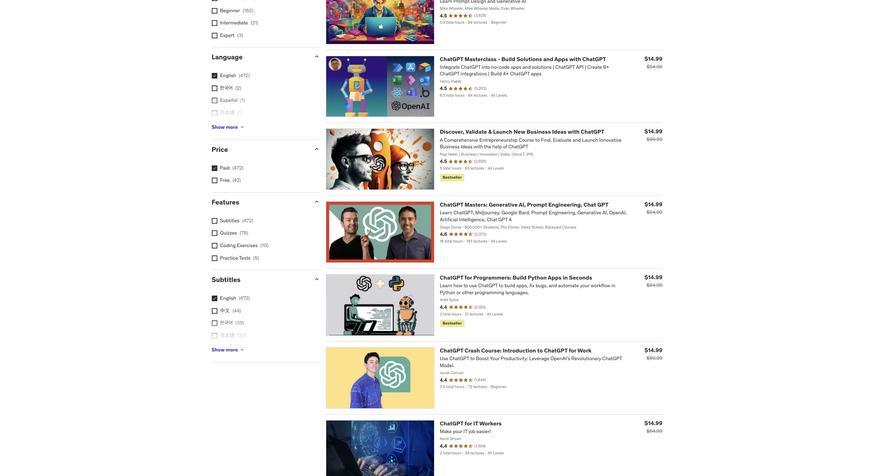 Task type: describe. For each thing, give the bounding box(es) containing it.
english for subtitles
[[220, 295, 236, 301]]

español for español (1)
[[220, 97, 238, 103]]

build for python
[[513, 274, 527, 281]]

0 vertical spatial apps
[[555, 55, 568, 62]]

(3)
[[237, 32, 243, 38]]

programmers:
[[474, 274, 512, 281]]

small image for language
[[313, 53, 320, 60]]

-
[[498, 55, 500, 62]]

validate
[[466, 128, 487, 135]]

solutions
[[517, 55, 542, 62]]

tests
[[239, 255, 251, 261]]

free
[[220, 177, 230, 183]]

xsmall image for paid
[[212, 165, 217, 171]]

more for language
[[226, 124, 238, 130]]

exercises
[[237, 242, 258, 249]]

crash
[[465, 347, 480, 354]]

xsmall image for 中文
[[212, 308, 217, 314]]

chat
[[584, 201, 596, 208]]

(472) for 한국어 (2)
[[239, 72, 250, 79]]

intermediate (21)
[[220, 20, 258, 26]]

$94.99 for chatgpt masterclass - build solutions and apps with chatgpt
[[647, 63, 663, 70]]

$14.99 for for
[[645, 347, 663, 354]]

subtitles (472)
[[220, 217, 253, 224]]

more for subtitles
[[226, 346, 238, 353]]

practice
[[220, 255, 238, 261]]

español for español
[[220, 345, 238, 351]]

show more button for language
[[212, 120, 245, 134]]

with for apps
[[570, 55, 581, 62]]

features
[[212, 198, 239, 206]]

chatgpt crash course: introduction to chatgpt for work link
[[440, 347, 592, 354]]

chatgpt masters: generative ai, prompt engineering, chat gpt
[[440, 201, 609, 208]]

(20)
[[238, 332, 246, 339]]

course:
[[481, 347, 502, 354]]

ai,
[[519, 201, 526, 208]]

(76)
[[240, 230, 248, 236]]

(21)
[[251, 20, 258, 26]]

한국어 (2)
[[220, 85, 241, 91]]

$14.99 $64.99
[[645, 419, 663, 434]]

$64.99
[[647, 428, 663, 434]]

quizzes (76)
[[220, 230, 248, 236]]

中文
[[220, 307, 230, 314]]

ideas
[[552, 128, 567, 135]]

$94.99 for chatgpt masters: generative ai, prompt engineering, chat gpt
[[647, 209, 663, 215]]

features button
[[212, 198, 308, 206]]

chatgpt masterclass - build solutions and apps with chatgpt link
[[440, 55, 606, 62]]

price
[[212, 145, 228, 154]]

(1) for 日本語 (1)
[[238, 110, 242, 116]]

$14.99 for ideas
[[645, 128, 663, 135]]

xsmall image down (20)
[[239, 347, 245, 353]]

한국어 for 한국어 (39)
[[220, 320, 233, 326]]

coding exercises (10)
[[220, 242, 268, 249]]

subtitles for subtitles
[[212, 276, 241, 284]]

workers
[[480, 420, 502, 427]]

$84.99
[[647, 282, 663, 288]]

español (1)
[[220, 97, 245, 103]]

introduction
[[503, 347, 536, 354]]

$14.99 $94.99 for chatgpt masterclass - build solutions and apps with chatgpt
[[645, 55, 663, 70]]

subtitles button
[[212, 276, 308, 284]]

(39)
[[236, 320, 244, 326]]

(10)
[[261, 242, 268, 249]]

(5)
[[253, 255, 259, 261]]

chatgpt for it workers
[[440, 420, 502, 427]]

expert (3)
[[220, 32, 243, 38]]

chatgpt crash course: introduction to chatgpt for work
[[440, 347, 592, 354]]

discover,
[[440, 128, 464, 135]]

$14.99 $94.99 for chatgpt masters: generative ai, prompt engineering, chat gpt
[[645, 201, 663, 215]]

language button
[[212, 53, 308, 61]]

gpt
[[598, 201, 609, 208]]

prompt
[[527, 201, 547, 208]]

日本語 for subtitles
[[220, 332, 235, 339]]

$14.99 $69.99 for discover, validate & launch new business ideas with chatgpt
[[645, 128, 663, 143]]

build for solutions
[[502, 55, 516, 62]]

(44)
[[233, 307, 241, 314]]

english (472) for subtitles
[[220, 295, 250, 301]]

$14.99 $69.99 for chatgpt crash course: introduction to chatgpt for work
[[645, 347, 663, 361]]

xsmall image for 한국어
[[212, 321, 217, 326]]

with for ideas
[[568, 128, 580, 135]]

chatgpt for programmers: build python apps in seconds link
[[440, 274, 592, 281]]

$69.99 for chatgpt crash course: introduction to chatgpt for work
[[647, 355, 663, 361]]

english for language
[[220, 72, 236, 79]]



Task type: vqa. For each thing, say whether or not it's contained in the screenshot.
price!
no



Task type: locate. For each thing, give the bounding box(es) containing it.
1 vertical spatial with
[[568, 128, 580, 135]]

(42)
[[233, 177, 241, 183]]

business
[[527, 128, 551, 135]]

1 $14.99 from the top
[[645, 55, 663, 62]]

日本語 (1)
[[220, 110, 242, 116]]

1 vertical spatial build
[[513, 274, 527, 281]]

show
[[212, 124, 225, 130], [212, 346, 225, 353]]

expert
[[220, 32, 235, 38]]

6 $14.99 from the top
[[645, 419, 663, 426]]

1 vertical spatial show more button
[[212, 343, 245, 357]]

한국어
[[220, 85, 233, 91], [220, 320, 233, 326]]

2 english from the top
[[220, 295, 236, 301]]

0 vertical spatial small image
[[313, 53, 320, 60]]

0 vertical spatial build
[[502, 55, 516, 62]]

1 vertical spatial español
[[220, 345, 238, 351]]

show more for subtitles
[[212, 346, 238, 353]]

(472)
[[239, 72, 250, 79], [233, 165, 243, 171], [242, 217, 253, 224], [239, 295, 250, 301]]

work
[[578, 347, 592, 354]]

show down 日本語 (1)
[[212, 124, 225, 130]]

(1)
[[240, 97, 245, 103], [238, 110, 242, 116]]

0 vertical spatial for
[[465, 274, 472, 281]]

1 $69.99 from the top
[[647, 136, 663, 143]]

0 vertical spatial subtitles
[[220, 217, 240, 224]]

english
[[220, 72, 236, 79], [220, 295, 236, 301]]

4 $14.99 from the top
[[645, 274, 663, 281]]

0 vertical spatial show
[[212, 124, 225, 130]]

practice tests (5)
[[220, 255, 259, 261]]

0 vertical spatial $14.99 $94.99
[[645, 55, 663, 70]]

2 $14.99 $94.99 from the top
[[645, 201, 663, 215]]

for left work
[[569, 347, 577, 354]]

for for chatgpt for it workers
[[465, 420, 472, 427]]

(1) down (2)
[[240, 97, 245, 103]]

0 vertical spatial more
[[226, 124, 238, 130]]

1 vertical spatial $14.99 $94.99
[[645, 201, 663, 215]]

$94.99
[[647, 63, 663, 70], [647, 209, 663, 215]]

1 vertical spatial show
[[212, 346, 225, 353]]

(472) for 中文 (44)
[[239, 295, 250, 301]]

中文 (44)
[[220, 307, 241, 314]]

python
[[528, 274, 547, 281]]

generative
[[489, 201, 518, 208]]

日本語 for language
[[220, 110, 235, 116]]

$14.99 for in
[[645, 274, 663, 281]]

1 vertical spatial english
[[220, 295, 236, 301]]

(2)
[[236, 85, 241, 91]]

1 show more button from the top
[[212, 120, 245, 134]]

1 español from the top
[[220, 97, 238, 103]]

build
[[502, 55, 516, 62], [513, 274, 527, 281]]

1 vertical spatial subtitles
[[212, 276, 241, 284]]

(472) up (42)
[[233, 165, 243, 171]]

日本語 up the polski
[[220, 110, 235, 116]]

&
[[488, 128, 492, 135]]

chatgpt for it workers link
[[440, 420, 502, 427]]

xsmall image left español (1)
[[212, 98, 217, 103]]

(472) for free (42)
[[233, 165, 243, 171]]

한국어 down 中文
[[220, 320, 233, 326]]

(472) up (44)
[[239, 295, 250, 301]]

show down the 日本語 (20) on the left of the page
[[212, 346, 225, 353]]

for for chatgpt for programmers: build python apps in seconds
[[465, 274, 472, 281]]

1 vertical spatial more
[[226, 346, 238, 353]]

language
[[212, 53, 243, 61]]

1 vertical spatial 한국어
[[220, 320, 233, 326]]

0 vertical spatial 한국어
[[220, 85, 233, 91]]

new
[[514, 128, 526, 135]]

show more button down the 日本語 (20) on the left of the page
[[212, 343, 245, 357]]

xsmall image for practice
[[212, 255, 217, 261]]

show more button for subtitles
[[212, 343, 245, 357]]

xsmall image left practice
[[212, 255, 217, 261]]

1 한국어 from the top
[[220, 85, 233, 91]]

subtitles
[[220, 217, 240, 224], [212, 276, 241, 284]]

2 vertical spatial small image
[[313, 276, 320, 283]]

2 small image from the top
[[313, 198, 320, 205]]

$14.99 $84.99
[[645, 274, 663, 288]]

chatgpt for programmers: build python apps in seconds
[[440, 274, 592, 281]]

english (472)
[[220, 72, 250, 79], [220, 295, 250, 301]]

2 $14.99 from the top
[[645, 128, 663, 135]]

0 vertical spatial english
[[220, 72, 236, 79]]

english (472) up (2)
[[220, 72, 250, 79]]

paid (472)
[[220, 165, 243, 171]]

1 small image from the top
[[313, 53, 320, 60]]

$14.99 $94.99
[[645, 55, 663, 70], [645, 201, 663, 215]]

1 show from the top
[[212, 124, 225, 130]]

1 $14.99 $94.99 from the top
[[645, 55, 663, 70]]

(1) for español (1)
[[240, 97, 245, 103]]

한국어 for 한국어 (2)
[[220, 85, 233, 91]]

$14.99 $69.99
[[645, 128, 663, 143], [645, 347, 663, 361]]

xsmall image
[[212, 0, 217, 1], [212, 8, 217, 13], [212, 20, 217, 26], [212, 73, 217, 79], [212, 85, 217, 91], [212, 110, 217, 116], [239, 124, 245, 130], [212, 178, 217, 183], [212, 218, 217, 224], [212, 231, 217, 236], [212, 243, 217, 249], [212, 296, 217, 301], [212, 333, 217, 339]]

price button
[[212, 145, 308, 154]]

with right ideas
[[568, 128, 580, 135]]

show more button
[[212, 120, 245, 134], [212, 343, 245, 357]]

0 vertical spatial 日本語
[[220, 110, 235, 116]]

show more for language
[[212, 124, 238, 130]]

日本語
[[220, 110, 235, 116], [220, 332, 235, 339]]

1 vertical spatial small image
[[313, 198, 320, 205]]

2 show more button from the top
[[212, 343, 245, 357]]

2 $14.99 $69.99 from the top
[[645, 347, 663, 361]]

0 vertical spatial show more
[[212, 124, 238, 130]]

1 vertical spatial (1)
[[238, 110, 242, 116]]

subtitles down practice
[[212, 276, 241, 284]]

2 vertical spatial for
[[465, 420, 472, 427]]

2 show more from the top
[[212, 346, 238, 353]]

0 vertical spatial show more button
[[212, 120, 245, 134]]

1 vertical spatial $94.99
[[647, 209, 663, 215]]

english up 中文 (44)
[[220, 295, 236, 301]]

(1) down español (1)
[[238, 110, 242, 116]]

(472) for quizzes (76)
[[242, 217, 253, 224]]

chatgpt
[[440, 55, 464, 62], [583, 55, 606, 62], [581, 128, 605, 135], [440, 201, 464, 208], [440, 274, 464, 281], [440, 347, 464, 354], [544, 347, 568, 354], [440, 420, 464, 427]]

coding
[[220, 242, 236, 249]]

1 vertical spatial show more
[[212, 346, 238, 353]]

2 $69.99 from the top
[[647, 355, 663, 361]]

masters:
[[465, 201, 488, 208]]

(472) up (2)
[[239, 72, 250, 79]]

한국어 (39)
[[220, 320, 244, 326]]

0 vertical spatial english (472)
[[220, 72, 250, 79]]

subtitles for subtitles (472)
[[220, 217, 240, 224]]

3 small image from the top
[[313, 276, 320, 283]]

paid
[[220, 165, 230, 171]]

quizzes
[[220, 230, 237, 236]]

beginner (162)
[[220, 7, 253, 13]]

1 vertical spatial $14.99 $69.99
[[645, 347, 663, 361]]

1 $14.99 $69.99 from the top
[[645, 128, 663, 143]]

beginner
[[220, 7, 240, 13]]

1 vertical spatial for
[[569, 347, 577, 354]]

in
[[563, 274, 568, 281]]

1 vertical spatial english (472)
[[220, 295, 250, 301]]

english (472) for language
[[220, 72, 250, 79]]

for left 'it'
[[465, 420, 472, 427]]

more down the 日本語 (20) on the left of the page
[[226, 346, 238, 353]]

apps
[[555, 55, 568, 62], [548, 274, 562, 281]]

$14.99 for chat
[[645, 201, 663, 208]]

0 vertical spatial with
[[570, 55, 581, 62]]

2 日本語 from the top
[[220, 332, 235, 339]]

small image for features
[[313, 198, 320, 205]]

1 english from the top
[[220, 72, 236, 79]]

apps right and at the right
[[555, 55, 568, 62]]

0 vertical spatial (1)
[[240, 97, 245, 103]]

한국어 left (2)
[[220, 85, 233, 91]]

5 $14.99 from the top
[[645, 347, 663, 354]]

apps left in
[[548, 274, 562, 281]]

3 $14.99 from the top
[[645, 201, 663, 208]]

1 $94.99 from the top
[[647, 63, 663, 70]]

español down the 日本語 (20) on the left of the page
[[220, 345, 238, 351]]

2 $94.99 from the top
[[647, 209, 663, 215]]

show for language
[[212, 124, 225, 130]]

chatgpt masterclass - build solutions and apps with chatgpt
[[440, 55, 606, 62]]

2 español from the top
[[220, 345, 238, 351]]

$14.99 for apps
[[645, 55, 663, 62]]

seconds
[[569, 274, 592, 281]]

0 vertical spatial $94.99
[[647, 63, 663, 70]]

and
[[543, 55, 553, 62]]

chatgpt masters: generative ai, prompt engineering, chat gpt link
[[440, 201, 609, 208]]

small image
[[313, 53, 320, 60], [313, 198, 320, 205], [313, 276, 320, 283]]

日本語 (20)
[[220, 332, 246, 339]]

1 show more from the top
[[212, 124, 238, 130]]

xsmall image for español
[[212, 98, 217, 103]]

2 more from the top
[[226, 346, 238, 353]]

1 more from the top
[[226, 124, 238, 130]]

2 english (472) from the top
[[220, 295, 250, 301]]

subtitles up quizzes
[[220, 217, 240, 224]]

small image for subtitles
[[313, 276, 320, 283]]

2 한국어 from the top
[[220, 320, 233, 326]]

discover, validate & launch new business ideas with chatgpt link
[[440, 128, 605, 135]]

polski
[[220, 122, 233, 128]]

build right the -
[[502, 55, 516, 62]]

1 vertical spatial apps
[[548, 274, 562, 281]]

english (472) up (44)
[[220, 295, 250, 301]]

(472) up (76)
[[242, 217, 253, 224]]

1 english (472) from the top
[[220, 72, 250, 79]]

0 vertical spatial $14.99 $69.99
[[645, 128, 663, 143]]

1 vertical spatial $69.99
[[647, 355, 663, 361]]

(162)
[[243, 7, 253, 13]]

xsmall image left the paid on the left top of the page
[[212, 165, 217, 171]]

engineering,
[[549, 201, 583, 208]]

free (42)
[[220, 177, 241, 183]]

0 vertical spatial español
[[220, 97, 238, 103]]

english up "한국어 (2)"
[[220, 72, 236, 79]]

1 vertical spatial 日本語
[[220, 332, 235, 339]]

0 vertical spatial $69.99
[[647, 136, 663, 143]]

small image
[[313, 146, 320, 153]]

show for subtitles
[[212, 346, 225, 353]]

discover, validate & launch new business ideas with chatgpt
[[440, 128, 605, 135]]

more down 日本語 (1)
[[226, 124, 238, 130]]

it
[[474, 420, 478, 427]]

1 日本語 from the top
[[220, 110, 235, 116]]

$69.99
[[647, 136, 663, 143], [647, 355, 663, 361]]

masterclass
[[465, 55, 497, 62]]

intermediate
[[220, 20, 248, 26]]

with right and at the right
[[570, 55, 581, 62]]

to
[[537, 347, 543, 354]]

build left python
[[513, 274, 527, 281]]

español
[[220, 97, 238, 103], [220, 345, 238, 351]]

2 show from the top
[[212, 346, 225, 353]]

show more down 日本語 (1)
[[212, 124, 238, 130]]

xsmall image for expert
[[212, 33, 217, 38]]

show more button down 日本語 (1)
[[212, 120, 245, 134]]

xsmall image left 한국어 (39)
[[212, 321, 217, 326]]

xsmall image left 中文
[[212, 308, 217, 314]]

$14.99
[[645, 55, 663, 62], [645, 128, 663, 135], [645, 201, 663, 208], [645, 274, 663, 281], [645, 347, 663, 354], [645, 419, 663, 426]]

日本語 down 한국어 (39)
[[220, 332, 235, 339]]

show more down the 日本語 (20) on the left of the page
[[212, 346, 238, 353]]

xsmall image
[[212, 33, 217, 38], [212, 98, 217, 103], [212, 165, 217, 171], [212, 255, 217, 261], [212, 308, 217, 314], [212, 321, 217, 326], [239, 347, 245, 353]]

for left programmers:
[[465, 274, 472, 281]]

$69.99 for discover, validate & launch new business ideas with chatgpt
[[647, 136, 663, 143]]

launch
[[493, 128, 513, 135]]

español down "한국어 (2)"
[[220, 97, 238, 103]]

xsmall image left expert
[[212, 33, 217, 38]]



